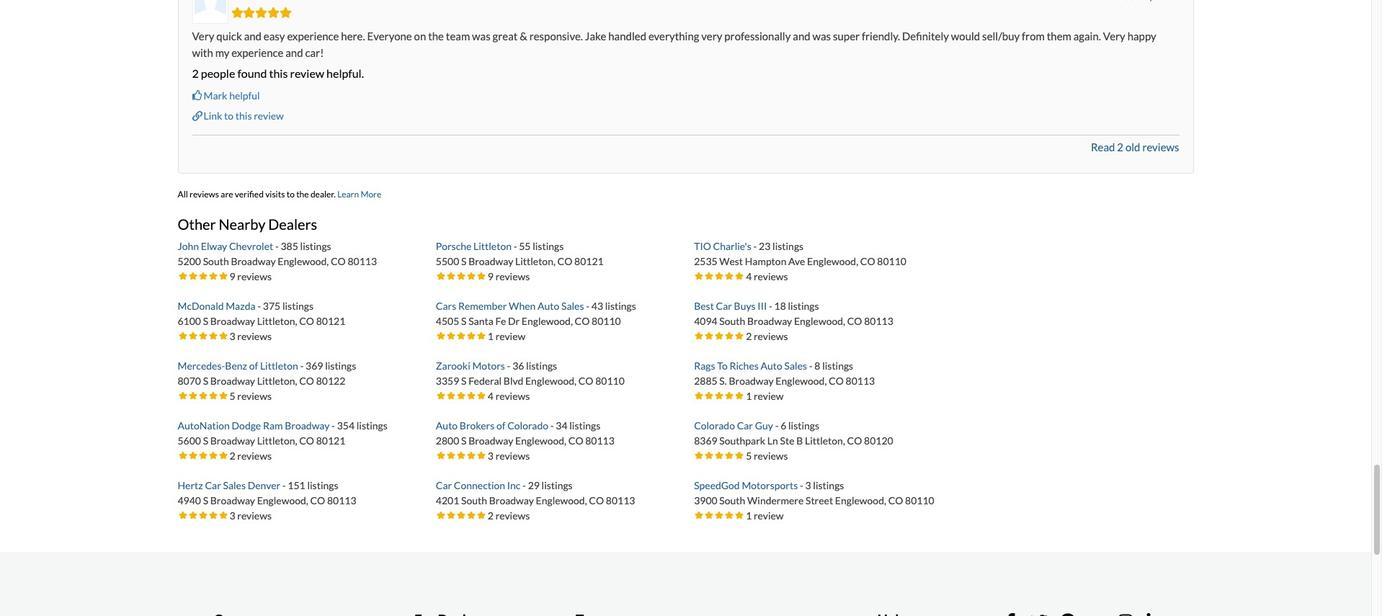 Task type: locate. For each thing, give the bounding box(es) containing it.
80121 for 5600 s broadway littleton, co 80121
[[316, 434, 345, 446]]

80121
[[574, 255, 604, 267], [316, 315, 345, 327], [316, 434, 345, 446]]

john elway chevrolet link
[[178, 240, 275, 252]]

reviews for 5600 s broadway littleton, co 80121
[[237, 449, 272, 462]]

s for 4940
[[203, 494, 208, 506]]

1 review down 2885 s. broadway englewood, co 80113
[[746, 390, 784, 402]]

0 vertical spatial littleton
[[473, 240, 512, 252]]

0 horizontal spatial 4 reviews
[[488, 390, 530, 402]]

1 vertical spatial auto
[[761, 359, 782, 372]]

zarooki motors - 36 listings
[[436, 359, 557, 372]]

0 horizontal spatial very
[[192, 30, 214, 43]]

3 reviews down 6100 s broadway littleton, co 80121
[[230, 330, 272, 342]]

1 horizontal spatial experience
[[287, 30, 339, 43]]

reviews inside dropdown button
[[1142, 140, 1179, 153]]

sales for cars remember when auto sales
[[561, 299, 584, 312]]

1 vertical spatial 5 reviews
[[746, 449, 788, 462]]

0 horizontal spatial 9 reviews
[[230, 270, 272, 282]]

everyone
[[367, 30, 412, 43]]

151
[[288, 479, 305, 491]]

1 horizontal spatial this
[[269, 67, 288, 80]]

colorado car guy - 6 listings
[[694, 419, 819, 431]]

2 vertical spatial 1 review
[[746, 509, 784, 521]]

80110 for 3359 s federal blvd englewood, co 80110
[[595, 374, 625, 387]]

1 down santa
[[488, 330, 494, 342]]

s down the autonation
[[203, 434, 208, 446]]

john elway chevrolet - 385 listings
[[178, 240, 331, 252]]

3 up benz
[[230, 330, 235, 342]]

autonation dodge ram broadway link
[[178, 419, 332, 431]]

0 vertical spatial auto
[[538, 299, 559, 312]]

2 for autonation dodge ram broadway - 354 listings
[[230, 449, 235, 462]]

cars
[[436, 299, 456, 312]]

5200 south broadway englewood, co 80113
[[178, 255, 377, 267]]

1 horizontal spatial 2 reviews
[[488, 509, 530, 521]]

1 horizontal spatial the
[[428, 30, 444, 43]]

1 horizontal spatial 9
[[488, 270, 494, 282]]

littleton up 8070 s broadway littleton, co 80122
[[260, 359, 298, 372]]

broadway down iii
[[747, 315, 792, 327]]

2 horizontal spatial and
[[793, 30, 810, 43]]

reviews
[[1142, 140, 1179, 153], [190, 188, 219, 199], [237, 270, 272, 282], [496, 270, 530, 282], [754, 270, 788, 282], [237, 330, 272, 342], [754, 330, 788, 342], [237, 390, 272, 402], [496, 390, 530, 402], [237, 449, 272, 462], [496, 449, 530, 462], [754, 449, 788, 462], [237, 509, 272, 521], [496, 509, 530, 521]]

9 up remember
[[488, 270, 494, 282]]

1 review
[[488, 330, 526, 342], [746, 390, 784, 402], [746, 509, 784, 521]]

1 down rags to riches auto sales link
[[746, 390, 752, 402]]

3 reviews down 2800 s broadway englewood, co 80113
[[488, 449, 530, 462]]

sales left 43
[[561, 299, 584, 312]]

3 reviews for -
[[230, 330, 272, 342]]

of for littleton
[[249, 359, 258, 372]]

0 vertical spatial 1
[[488, 330, 494, 342]]

1 horizontal spatial colorado
[[694, 419, 735, 431]]

and left car!
[[286, 46, 303, 59]]

0 vertical spatial of
[[249, 359, 258, 372]]

car
[[716, 299, 732, 312], [737, 419, 753, 431], [205, 479, 221, 491], [436, 479, 452, 491]]

broadway right ram
[[285, 419, 330, 431]]

reviews for 4940 s broadway englewood, co 80113
[[237, 509, 272, 521]]

learn more link
[[337, 188, 381, 199]]

0 horizontal spatial 4
[[488, 390, 494, 402]]

1 vertical spatial 4 reviews
[[488, 390, 530, 402]]

reviews down 8070 s broadway littleton, co 80122
[[237, 390, 272, 402]]

southpark
[[719, 434, 765, 446]]

listings right 385
[[300, 240, 331, 252]]

sales
[[561, 299, 584, 312], [784, 359, 807, 372], [223, 479, 246, 491]]

- left "6"
[[775, 419, 779, 431]]

listings up street
[[813, 479, 844, 491]]

auto up 4505 s santa fe dr englewood, co 80110
[[538, 299, 559, 312]]

2 horizontal spatial sales
[[784, 359, 807, 372]]

3 for 2800 s broadway englewood, co 80113
[[488, 449, 494, 462]]

from
[[1022, 30, 1045, 43]]

littleton, down mercedes-benz of littleton - 369 listings
[[257, 374, 297, 387]]

the right on
[[428, 30, 444, 43]]

quick
[[216, 30, 242, 43]]

listings right 34
[[569, 419, 601, 431]]

5 reviews down 8070 s broadway littleton, co 80122
[[230, 390, 272, 402]]

1 horizontal spatial littleton
[[473, 240, 512, 252]]

elway
[[201, 240, 227, 252]]

2 reviews down car connection inc - 29 listings
[[488, 509, 530, 521]]

2800
[[436, 434, 459, 446]]

0 horizontal spatial this
[[236, 110, 252, 122]]

2 was from the left
[[813, 30, 831, 43]]

6
[[781, 419, 786, 431]]

4 for federal
[[488, 390, 494, 402]]

2 people found this review helpful.
[[192, 67, 364, 80]]

mark
[[204, 89, 227, 101]]

1 vertical spatial sales
[[784, 359, 807, 372]]

5 for ln
[[746, 449, 752, 462]]

8
[[815, 359, 820, 372]]

helpful
[[229, 89, 260, 101]]

broadway down auto brokers of colorado link
[[469, 434, 513, 446]]

2 vertical spatial 2 reviews
[[488, 509, 530, 521]]

1 horizontal spatial 4
[[746, 270, 752, 282]]

1 horizontal spatial 4 reviews
[[746, 270, 788, 282]]

0 horizontal spatial was
[[472, 30, 491, 43]]

0 horizontal spatial littleton
[[260, 359, 298, 372]]

broadway down 'hertz car sales denver' link
[[210, 494, 255, 506]]

star image
[[231, 7, 243, 18], [255, 7, 267, 18], [188, 271, 198, 281], [198, 271, 208, 281], [208, 271, 218, 281], [436, 271, 446, 281], [456, 271, 466, 281], [466, 271, 476, 281], [476, 271, 486, 281], [694, 271, 704, 281], [724, 271, 734, 281], [188, 331, 198, 341], [208, 331, 218, 341], [218, 331, 228, 341], [436, 331, 446, 341], [446, 331, 456, 341], [466, 331, 476, 341], [714, 331, 724, 341], [734, 331, 745, 341], [178, 391, 188, 401], [188, 391, 198, 401], [218, 391, 228, 401], [694, 391, 704, 401], [704, 391, 714, 401], [714, 391, 724, 401], [178, 450, 188, 461], [198, 450, 208, 461], [208, 450, 218, 461], [218, 450, 228, 461], [446, 450, 456, 461], [456, 450, 466, 461], [476, 450, 486, 461], [704, 450, 714, 461], [724, 450, 734, 461], [734, 450, 745, 461], [188, 510, 198, 520], [446, 510, 456, 520], [476, 510, 486, 520], [694, 510, 704, 520], [704, 510, 714, 520], [724, 510, 734, 520]]

2 horizontal spatial 2 reviews
[[746, 330, 788, 342]]

broadway down dodge
[[210, 434, 255, 446]]

broadway for 4201 south broadway englewood, co 80113
[[489, 494, 534, 506]]

80121 for 5500 s broadway littleton, co 80121
[[574, 255, 604, 267]]

auto up 2800
[[436, 419, 458, 431]]

2 up 'hertz car sales denver' link
[[230, 449, 235, 462]]

and
[[244, 30, 262, 43], [793, 30, 810, 43], [286, 46, 303, 59]]

s for 6100
[[203, 315, 208, 327]]

south for motorsports
[[719, 494, 745, 506]]

listings right 55
[[533, 240, 564, 252]]

2535 west hampton ave englewood, co 80110
[[694, 255, 907, 267]]

speedgod
[[694, 479, 740, 491]]

car!
[[305, 46, 324, 59]]

littleton, down 375
[[257, 315, 297, 327]]

1 horizontal spatial of
[[497, 419, 506, 431]]

5 reviews for ln
[[746, 449, 788, 462]]

car right hertz
[[205, 479, 221, 491]]

0 vertical spatial 2 reviews
[[746, 330, 788, 342]]

0 horizontal spatial 5
[[230, 390, 235, 402]]

was left super
[[813, 30, 831, 43]]

more
[[361, 188, 381, 199]]

1 9 from the left
[[230, 270, 235, 282]]

1 vertical spatial 2 reviews
[[230, 449, 272, 462]]

0 horizontal spatial auto
[[436, 419, 458, 431]]

4094
[[694, 315, 718, 327]]

0 vertical spatial 4
[[746, 270, 752, 282]]

5500
[[436, 255, 459, 267]]

1 vertical spatial 4
[[488, 390, 494, 402]]

80113 for 5200 south broadway englewood, co 80113
[[348, 255, 377, 267]]

4 reviews for federal
[[488, 390, 530, 402]]

1 vertical spatial 5
[[746, 449, 752, 462]]

2 vertical spatial 1
[[746, 509, 752, 521]]

1 horizontal spatial 5
[[746, 449, 752, 462]]

2 for car connection inc - 29 listings
[[488, 509, 494, 521]]

dr
[[508, 315, 520, 327]]

29
[[528, 479, 540, 491]]

broadway for 2800 s broadway englewood, co 80113
[[469, 434, 513, 446]]

0 horizontal spatial experience
[[232, 46, 283, 59]]

1 horizontal spatial to
[[287, 188, 295, 199]]

link to this review
[[204, 110, 284, 122]]

3 down 'hertz car sales denver' link
[[230, 509, 235, 521]]

to inside button
[[224, 110, 234, 122]]

of for colorado
[[497, 419, 506, 431]]

broadway for 5500 s broadway littleton, co 80121
[[469, 255, 513, 267]]

mercedes-benz of littleton - 369 listings
[[178, 359, 356, 372]]

2 for best car buys iii - 18 listings
[[746, 330, 752, 342]]

1 vertical spatial this
[[236, 110, 252, 122]]

broadway for 5600 s broadway littleton, co 80121
[[210, 434, 255, 446]]

2 horizontal spatial auto
[[761, 359, 782, 372]]

south for connection
[[461, 494, 487, 506]]

mcdonald mazda link
[[178, 299, 257, 312]]

englewood, up the 8
[[794, 315, 845, 327]]

cars remember when auto sales link
[[436, 299, 586, 312]]

review for cars
[[496, 330, 526, 342]]

0 vertical spatial sales
[[561, 299, 584, 312]]

south down best car buys iii link
[[719, 315, 745, 327]]

0 horizontal spatial to
[[224, 110, 234, 122]]

reviews right all
[[190, 188, 219, 199]]

4201 south broadway englewood, co 80113
[[436, 494, 635, 506]]

reviews for 5500 s broadway littleton, co 80121
[[496, 270, 530, 282]]

south
[[203, 255, 229, 267], [719, 315, 745, 327], [461, 494, 487, 506], [719, 494, 745, 506]]

1 vertical spatial 80121
[[316, 315, 345, 327]]

of
[[249, 359, 258, 372], [497, 419, 506, 431]]

1 vertical spatial 1 review
[[746, 390, 784, 402]]

experience up car!
[[287, 30, 339, 43]]

0 vertical spatial 4 reviews
[[746, 270, 788, 282]]

rags to riches auto sales - 8 listings
[[694, 359, 853, 372]]

1 review down windermere
[[746, 509, 784, 521]]

to
[[717, 359, 728, 372]]

colorado
[[507, 419, 548, 431], [694, 419, 735, 431]]

3 for 4940 s broadway englewood, co 80113
[[230, 509, 235, 521]]

1 vertical spatial littleton
[[260, 359, 298, 372]]

auto brokers of colorado link
[[436, 419, 550, 431]]

sales up 2885 s. broadway englewood, co 80113
[[784, 359, 807, 372]]

43
[[591, 299, 603, 312]]

2 vertical spatial auto
[[436, 419, 458, 431]]

80121 up "369"
[[316, 315, 345, 327]]

s for 3359
[[461, 374, 467, 387]]

2 9 from the left
[[488, 270, 494, 282]]

1 horizontal spatial very
[[1103, 30, 1125, 43]]

this
[[269, 67, 288, 80], [236, 110, 252, 122]]

littleton up 5500 s broadway littleton, co 80121
[[473, 240, 512, 252]]

broadway down 'john elway chevrolet - 385 listings'
[[231, 255, 276, 267]]

broadway down "mazda" at left
[[210, 315, 255, 327]]

auto
[[538, 299, 559, 312], [761, 359, 782, 372], [436, 419, 458, 431]]

1 vertical spatial of
[[497, 419, 506, 431]]

verified
[[235, 188, 264, 199]]

3 reviews for of
[[488, 449, 530, 462]]

9
[[230, 270, 235, 282], [488, 270, 494, 282]]

2 reviews
[[746, 330, 788, 342], [230, 449, 272, 462], [488, 509, 530, 521]]

0 horizontal spatial 9
[[230, 270, 235, 282]]

1 very from the left
[[192, 30, 214, 43]]

- left the 151
[[282, 479, 286, 491]]

dealers
[[268, 215, 317, 232]]

1 horizontal spatial 5 reviews
[[746, 449, 788, 462]]

5500 s broadway littleton, co 80121
[[436, 255, 604, 267]]

3 reviews down 4940 s broadway englewood, co 80113
[[230, 509, 272, 521]]

2 left old at top right
[[1117, 140, 1124, 153]]

- left "369"
[[300, 359, 304, 372]]

and right "professionally"
[[793, 30, 810, 43]]

2 reviews up rags to riches auto sales - 8 listings
[[746, 330, 788, 342]]

4505
[[436, 315, 459, 327]]

review down helpful
[[254, 110, 284, 122]]

1 9 reviews from the left
[[230, 270, 272, 282]]

2885
[[694, 374, 718, 387]]

36
[[512, 359, 524, 372]]

mark helpful button
[[192, 88, 260, 103]]

2 vertical spatial sales
[[223, 479, 246, 491]]

porsche
[[436, 240, 472, 252]]

1 horizontal spatial auto
[[538, 299, 559, 312]]

- left 55
[[514, 240, 517, 252]]

4 reviews
[[746, 270, 788, 282], [488, 390, 530, 402]]

everything
[[649, 30, 699, 43]]

- right iii
[[769, 299, 772, 312]]

s for 4505
[[461, 315, 467, 327]]

hampton
[[745, 255, 787, 267]]

autonation dodge ram broadway - 354 listings
[[178, 419, 388, 431]]

review down windermere
[[754, 509, 784, 521]]

reviews down 6100 s broadway littleton, co 80121
[[237, 330, 272, 342]]

littleton, for 3 reviews
[[257, 315, 297, 327]]

1 vertical spatial 3 reviews
[[488, 449, 530, 462]]

1
[[488, 330, 494, 342], [746, 390, 752, 402], [746, 509, 752, 521]]

review
[[290, 67, 324, 80], [254, 110, 284, 122], [496, 330, 526, 342], [754, 390, 784, 402], [754, 509, 784, 521]]

4201
[[436, 494, 459, 506]]

0 vertical spatial to
[[224, 110, 234, 122]]

0 horizontal spatial 5 reviews
[[230, 390, 272, 402]]

s for 5600
[[203, 434, 208, 446]]

-
[[275, 240, 279, 252], [514, 240, 517, 252], [753, 240, 757, 252], [257, 299, 261, 312], [586, 299, 590, 312], [769, 299, 772, 312], [300, 359, 304, 372], [507, 359, 511, 372], [809, 359, 813, 372], [332, 419, 335, 431], [550, 419, 554, 431], [775, 419, 779, 431], [282, 479, 286, 491], [523, 479, 526, 491], [800, 479, 803, 491]]

3 for 6100 s broadway littleton, co 80121
[[230, 330, 235, 342]]

the inside very quick and easy experience here. everyone on the team was great & responsive. jake handled everything very professionally and was super friendly. definitely would sell/buy from them again. very happy with my experience and car!
[[428, 30, 444, 43]]

1 for windermere
[[746, 509, 752, 521]]

2 colorado from the left
[[694, 419, 735, 431]]

mazda
[[226, 299, 256, 312]]

1 for santa
[[488, 330, 494, 342]]

broadway for 2885 s. broadway englewood, co 80113
[[729, 374, 774, 387]]

littleton, down 55
[[515, 255, 556, 267]]

5 down benz
[[230, 390, 235, 402]]

littleton, right b
[[805, 434, 845, 446]]

3 up 3900 south windermere street englewood, co 80110
[[805, 479, 811, 491]]

s down "mercedes-"
[[203, 374, 208, 387]]

2 vertical spatial 80121
[[316, 434, 345, 446]]

colorado up 2800 s broadway englewood, co 80113
[[507, 419, 548, 431]]

broadway
[[231, 255, 276, 267], [469, 255, 513, 267], [210, 315, 255, 327], [747, 315, 792, 327], [210, 374, 255, 387], [729, 374, 774, 387], [285, 419, 330, 431], [210, 434, 255, 446], [469, 434, 513, 446], [210, 494, 255, 506], [489, 494, 534, 506]]

denver
[[248, 479, 280, 491]]

reviews down 4094 south broadway englewood, co 80113
[[754, 330, 788, 342]]

littleton, for 2 reviews
[[257, 434, 297, 446]]

5 reviews down ln
[[746, 449, 788, 462]]

englewood, right blvd
[[525, 374, 577, 387]]

0 vertical spatial 5
[[230, 390, 235, 402]]

0 vertical spatial 5 reviews
[[230, 390, 272, 402]]

listings up 4094 south broadway englewood, co 80113
[[788, 299, 819, 312]]

porsche littleton link
[[436, 240, 514, 252]]

zarooki motors link
[[436, 359, 507, 372]]

0 vertical spatial the
[[428, 30, 444, 43]]

mcdonald mazda - 375 listings
[[178, 299, 313, 312]]

0 horizontal spatial the
[[296, 188, 309, 199]]

review down 2885 s. broadway englewood, co 80113
[[754, 390, 784, 402]]

0 horizontal spatial 2 reviews
[[230, 449, 272, 462]]

s for 8070
[[203, 374, 208, 387]]

0 horizontal spatial and
[[244, 30, 262, 43]]

354
[[337, 419, 355, 431]]

- left 34
[[550, 419, 554, 431]]

broadway for 4094 south broadway englewood, co 80113
[[747, 315, 792, 327]]

9 reviews
[[230, 270, 272, 282], [488, 270, 530, 282]]

best
[[694, 299, 714, 312]]

9 reviews down 5500 s broadway littleton, co 80121
[[488, 270, 530, 282]]

was right team on the left of the page
[[472, 30, 491, 43]]

this down helpful
[[236, 110, 252, 122]]

1 vertical spatial 1
[[746, 390, 752, 402]]

englewood, down 385
[[278, 255, 329, 267]]

0 vertical spatial 3 reviews
[[230, 330, 272, 342]]

0 vertical spatial 80121
[[574, 255, 604, 267]]

5200
[[178, 255, 201, 267]]

broadway down benz
[[210, 374, 255, 387]]

1 horizontal spatial sales
[[561, 299, 584, 312]]

to right the link
[[224, 110, 234, 122]]

2 inside dropdown button
[[1117, 140, 1124, 153]]

link image
[[192, 111, 202, 121]]

5 reviews for broadway
[[230, 390, 272, 402]]

south down car connection inc link
[[461, 494, 487, 506]]

2 vertical spatial 3 reviews
[[230, 509, 272, 521]]

2 9 reviews from the left
[[488, 270, 530, 282]]

star image
[[243, 7, 255, 18], [267, 7, 280, 18], [280, 7, 292, 18], [178, 271, 188, 281], [218, 271, 228, 281], [446, 271, 456, 281], [704, 271, 714, 281], [714, 271, 724, 281], [734, 271, 745, 281], [178, 331, 188, 341], [198, 331, 208, 341], [456, 331, 466, 341], [476, 331, 486, 341], [694, 331, 704, 341], [704, 331, 714, 341], [724, 331, 734, 341], [198, 391, 208, 401], [208, 391, 218, 401], [436, 391, 446, 401], [446, 391, 456, 401], [456, 391, 466, 401], [466, 391, 476, 401], [476, 391, 486, 401], [724, 391, 734, 401], [734, 391, 745, 401], [188, 450, 198, 461], [436, 450, 446, 461], [466, 450, 476, 461], [694, 450, 704, 461], [714, 450, 724, 461], [178, 510, 188, 520], [198, 510, 208, 520], [208, 510, 218, 520], [218, 510, 228, 520], [436, 510, 446, 520], [456, 510, 466, 520], [466, 510, 476, 520], [714, 510, 724, 520], [734, 510, 745, 520]]

9 up "mazda" at left
[[230, 270, 235, 282]]

1 vertical spatial the
[[296, 188, 309, 199]]

1 horizontal spatial 9 reviews
[[488, 270, 530, 282]]

to
[[224, 110, 234, 122], [287, 188, 295, 199]]

south for elway
[[203, 255, 229, 267]]

the
[[428, 30, 444, 43], [296, 188, 309, 199]]

very
[[701, 30, 722, 43]]

to right visits
[[287, 188, 295, 199]]

0 vertical spatial this
[[269, 67, 288, 80]]

listings right 29 at the left
[[542, 479, 573, 491]]

0 vertical spatial 1 review
[[488, 330, 526, 342]]

reviews down ln
[[754, 449, 788, 462]]

80113 for 4201 south broadway englewood, co 80113
[[606, 494, 635, 506]]

80110 for 3900 south windermere street englewood, co 80110
[[905, 494, 934, 506]]

littleton,
[[515, 255, 556, 267], [257, 315, 297, 327], [257, 374, 297, 387], [257, 434, 297, 446], [805, 434, 845, 446]]

4094 south broadway englewood, co 80113
[[694, 315, 893, 327]]

5 down southpark
[[746, 449, 752, 462]]

9 for s
[[488, 270, 494, 282]]

0 horizontal spatial of
[[249, 359, 258, 372]]

0 horizontal spatial colorado
[[507, 419, 548, 431]]

of right brokers on the left of the page
[[497, 419, 506, 431]]

80110 for 2535 west hampton ave englewood, co 80110
[[877, 255, 907, 267]]

car right the 'best'
[[716, 299, 732, 312]]

old
[[1126, 140, 1140, 153]]

happy
[[1128, 30, 1156, 43]]

s right 2800
[[461, 434, 467, 446]]

1 horizontal spatial was
[[813, 30, 831, 43]]

2 reviews for buys
[[746, 330, 788, 342]]



Task type: describe. For each thing, give the bounding box(es) containing it.
1 vertical spatial experience
[[232, 46, 283, 59]]

reviews for 8070 s broadway littleton, co 80122
[[237, 390, 272, 402]]

inc
[[507, 479, 521, 491]]

b
[[796, 434, 803, 446]]

colorado car guy link
[[694, 419, 775, 431]]

people
[[201, 67, 235, 80]]

mercedes-benz of littleton link
[[178, 359, 300, 372]]

englewood, down 34
[[515, 434, 566, 446]]

car up the 4201
[[436, 479, 452, 491]]

hertz car sales denver link
[[178, 479, 282, 491]]

auto brokers of colorado - 34 listings
[[436, 419, 601, 431]]

mark helpful
[[204, 89, 260, 101]]

listings right 354
[[357, 419, 388, 431]]

read 2 old reviews button
[[1091, 140, 1179, 154]]

reviews for 2800 s broadway englewood, co 80113
[[496, 449, 530, 462]]

car connection inc link
[[436, 479, 523, 491]]

review for speedgod
[[754, 509, 784, 521]]

369
[[306, 359, 323, 372]]

mercedes-
[[178, 359, 225, 372]]

4940
[[178, 494, 201, 506]]

rags to riches auto sales link
[[694, 359, 809, 372]]

4940 s broadway englewood, co 80113
[[178, 494, 356, 506]]

englewood, down the 8
[[776, 374, 827, 387]]

80113 for 4094 south broadway englewood, co 80113
[[864, 315, 893, 327]]

listings right the 8
[[822, 359, 853, 372]]

jake
[[585, 30, 606, 43]]

- up 3900 south windermere street englewood, co 80110
[[800, 479, 803, 491]]

80121 for 6100 s broadway littleton, co 80121
[[316, 315, 345, 327]]

sell/buy
[[982, 30, 1020, 43]]

sales for rags to riches auto sales
[[784, 359, 807, 372]]

rags
[[694, 359, 715, 372]]

review inside button
[[254, 110, 284, 122]]

- left 29 at the left
[[523, 479, 526, 491]]

80113 for 4940 s broadway englewood, co 80113
[[327, 494, 356, 506]]

5600
[[178, 434, 201, 446]]

3359
[[436, 374, 459, 387]]

s for 2800
[[461, 434, 467, 446]]

- left 375
[[257, 299, 261, 312]]

buys
[[734, 299, 756, 312]]

englewood, down cars remember when auto sales - 43 listings
[[522, 315, 573, 327]]

18
[[774, 299, 786, 312]]

car for best
[[716, 299, 732, 312]]

broadway for 6100 s broadway littleton, co 80121
[[210, 315, 255, 327]]

5 for broadway
[[230, 390, 235, 402]]

dodge
[[232, 419, 261, 431]]

listings up ave
[[773, 240, 804, 252]]

&
[[520, 30, 527, 43]]

read 2 old reviews
[[1091, 140, 1179, 153]]

auto for when
[[538, 299, 559, 312]]

1 review for santa
[[488, 330, 526, 342]]

here.
[[341, 30, 365, 43]]

car for colorado
[[737, 419, 753, 431]]

2 down "with"
[[192, 67, 199, 80]]

1 review for windermere
[[746, 509, 784, 521]]

nearby
[[219, 215, 265, 232]]

broadway for 8070 s broadway littleton, co 80122
[[210, 374, 255, 387]]

super
[[833, 30, 860, 43]]

reviews for 2535 west hampton ave englewood, co 80110
[[754, 270, 788, 282]]

1 colorado from the left
[[507, 419, 548, 431]]

reviews for 5200 south broadway englewood, co 80113
[[237, 270, 272, 282]]

reviews for 3359 s federal blvd englewood, co 80110
[[496, 390, 530, 402]]

definitely
[[902, 30, 949, 43]]

s for 5500
[[461, 255, 467, 267]]

1 was from the left
[[472, 30, 491, 43]]

on
[[414, 30, 426, 43]]

8070 s broadway littleton, co 80122
[[178, 374, 345, 387]]

iii
[[758, 299, 767, 312]]

responsive.
[[529, 30, 583, 43]]

read
[[1091, 140, 1115, 153]]

chevrolet
[[229, 240, 273, 252]]

englewood, right ave
[[807, 255, 858, 267]]

learn
[[337, 188, 359, 199]]

team
[[446, 30, 470, 43]]

1 for broadway
[[746, 390, 752, 402]]

reviews for 4094 south broadway englewood, co 80113
[[754, 330, 788, 342]]

2 reviews for inc
[[488, 509, 530, 521]]

9 for south
[[230, 270, 235, 282]]

handled
[[608, 30, 646, 43]]

great
[[493, 30, 518, 43]]

1 review for broadway
[[746, 390, 784, 402]]

reviews for 8369 southpark ln ste b littleton, co 80120
[[754, 449, 788, 462]]

review for rags
[[754, 390, 784, 402]]

other nearby dealers
[[178, 215, 317, 232]]

- left 385
[[275, 240, 279, 252]]

listings right 43
[[605, 299, 636, 312]]

4 reviews for hampton
[[746, 270, 788, 282]]

9 reviews for englewood,
[[230, 270, 272, 282]]

4 for hampton
[[746, 270, 752, 282]]

englewood, down 29 at the left
[[536, 494, 587, 506]]

when
[[509, 299, 536, 312]]

80122
[[316, 374, 345, 387]]

this inside button
[[236, 110, 252, 122]]

reviews for 6100 s broadway littleton, co 80121
[[237, 330, 272, 342]]

- left 36
[[507, 359, 511, 372]]

listings up 80122
[[325, 359, 356, 372]]

listings up b
[[788, 419, 819, 431]]

benz
[[225, 359, 247, 372]]

auto for riches
[[761, 359, 782, 372]]

80113 for 2885 s. broadway englewood, co 80113
[[846, 374, 875, 387]]

riches
[[730, 359, 759, 372]]

autonation
[[178, 419, 230, 431]]

are
[[221, 188, 233, 199]]

- left 23
[[753, 240, 757, 252]]

2 very from the left
[[1103, 30, 1125, 43]]

littleton, for 5 reviews
[[257, 374, 297, 387]]

south for car
[[719, 315, 745, 327]]

englewood, right street
[[835, 494, 886, 506]]

80120
[[864, 434, 893, 446]]

tio charlie's link
[[694, 240, 753, 252]]

listings up the 3359 s federal blvd englewood, co 80110
[[526, 359, 557, 372]]

3 reviews for sales
[[230, 509, 272, 521]]

best car buys iii - 18 listings
[[694, 299, 819, 312]]

listings right the 151
[[307, 479, 338, 491]]

0 vertical spatial experience
[[287, 30, 339, 43]]

motors
[[472, 359, 505, 372]]

motorsports
[[742, 479, 798, 491]]

visits
[[265, 188, 285, 199]]

john
[[178, 240, 199, 252]]

speedgod motorsports - 3 listings
[[694, 479, 844, 491]]

hertz car sales denver - 151 listings
[[178, 479, 338, 491]]

allie image
[[194, 0, 226, 22]]

ram
[[263, 419, 283, 431]]

2 reviews for ram
[[230, 449, 272, 462]]

0 horizontal spatial sales
[[223, 479, 246, 491]]

listings right 375
[[282, 299, 313, 312]]

remember
[[458, 299, 507, 312]]

ln
[[767, 434, 778, 446]]

375
[[263, 299, 280, 312]]

6100
[[178, 315, 201, 327]]

tio charlie's - 23 listings
[[694, 240, 804, 252]]

west
[[719, 255, 743, 267]]

80113 for 2800 s broadway englewood, co 80113
[[585, 434, 615, 446]]

my
[[215, 46, 229, 59]]

mcdonald
[[178, 299, 224, 312]]

would
[[951, 30, 980, 43]]

other
[[178, 215, 216, 232]]

porsche littleton - 55 listings
[[436, 240, 564, 252]]

friendly.
[[862, 30, 900, 43]]

23
[[759, 240, 771, 252]]

broadway for 4940 s broadway englewood, co 80113
[[210, 494, 255, 506]]

littleton, for 9 reviews
[[515, 255, 556, 267]]

englewood, down the 151
[[257, 494, 308, 506]]

review down car!
[[290, 67, 324, 80]]

guy
[[755, 419, 773, 431]]

street
[[806, 494, 833, 506]]

1 vertical spatial to
[[287, 188, 295, 199]]

1 horizontal spatial and
[[286, 46, 303, 59]]

hertz
[[178, 479, 203, 491]]

- left the 8
[[809, 359, 813, 372]]

reviews for 4201 south broadway englewood, co 80113
[[496, 509, 530, 521]]

santa
[[469, 315, 493, 327]]

- left 354
[[332, 419, 335, 431]]

broadway for 5200 south broadway englewood, co 80113
[[231, 255, 276, 267]]

4505 s santa fe dr englewood, co 80110
[[436, 315, 621, 327]]

thumbs up image
[[192, 90, 202, 100]]

9 reviews for littleton,
[[488, 270, 530, 282]]

helpful.
[[327, 67, 364, 80]]

car for hertz
[[205, 479, 221, 491]]

very quick and easy experience here. everyone on the team was great & responsive. jake handled everything very professionally and was super friendly. definitely would sell/buy from them again. very happy with my experience and car!
[[192, 30, 1156, 59]]

- left 43
[[586, 299, 590, 312]]



Task type: vqa. For each thing, say whether or not it's contained in the screenshot.
left to
yes



